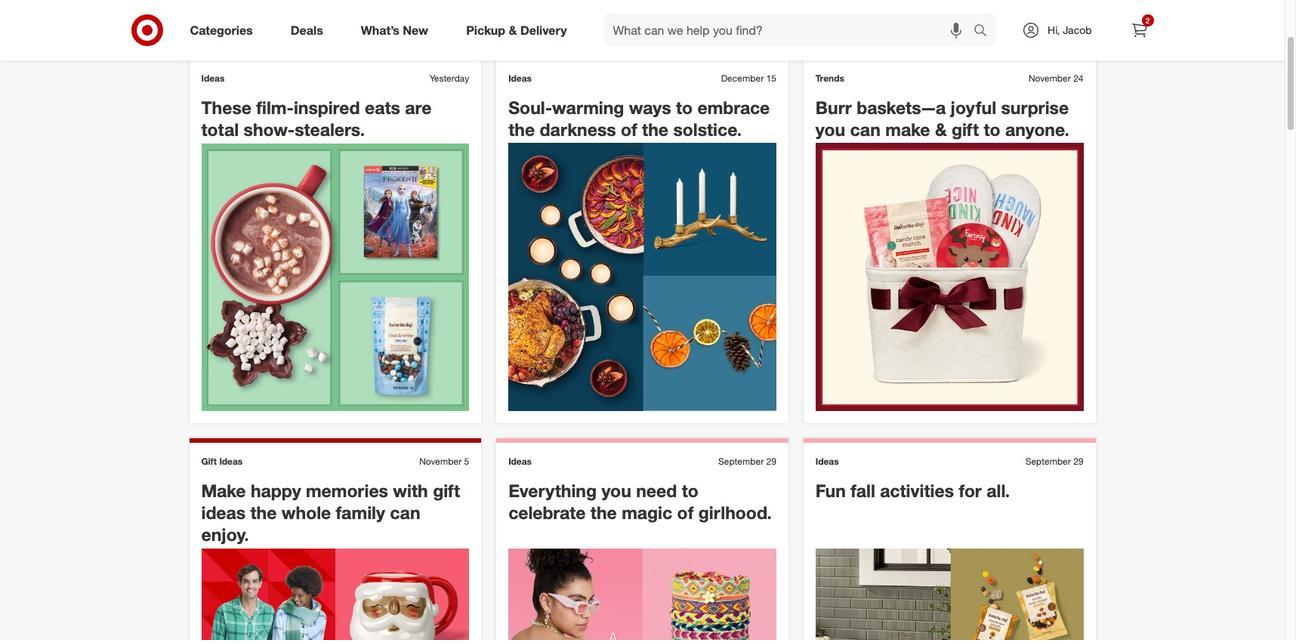 Task type: describe. For each thing, give the bounding box(es) containing it.
solstice.
[[674, 118, 742, 140]]

burr baskets—a joyful surprise you can make & gift to anyone. image
[[816, 143, 1084, 411]]

gift
[[201, 456, 217, 467]]

5
[[464, 456, 469, 467]]

2
[[1146, 16, 1150, 25]]

make
[[886, 118, 931, 140]]

what's
[[361, 22, 400, 37]]

gift inside make happy memories with gift ideas the whole family can enjoy.
[[433, 480, 460, 501]]

fun fall activities for all.
[[816, 480, 1010, 501]]

soul-warming ways to embrace the darkness of the solstice.
[[509, 97, 770, 140]]

the inside make happy memories with gift ideas the whole family can enjoy.
[[250, 502, 277, 523]]

37
[[678, 13, 688, 25]]

anyone.
[[1006, 118, 1070, 140]]

search
[[967, 24, 1004, 39]]

pickup & delivery
[[466, 22, 567, 37]]

warming
[[552, 97, 624, 118]]

magic
[[622, 502, 673, 523]]

to for everything you need to celebrate the magic of girlhood.
[[682, 480, 699, 501]]

film-
[[256, 97, 294, 118]]

for
[[959, 480, 982, 501]]

surprise
[[1002, 97, 1069, 118]]

29 for everything you need to celebrate the magic of girlhood.
[[767, 456, 777, 467]]

these film-inspired eats are total show-stealers. image
[[201, 143, 469, 411]]

ideas up fun at the right
[[816, 456, 839, 467]]

ideas for darkness
[[509, 72, 532, 84]]

november 5
[[420, 456, 469, 467]]

september 29 for everything you need to celebrate the magic of girlhood.
[[719, 456, 777, 467]]

deals link
[[278, 14, 342, 47]]

everything
[[509, 480, 597, 501]]

0 vertical spatial &
[[509, 22, 517, 37]]

you inside burr baskets—a joyful surprise you can make & gift to anyone.
[[816, 118, 846, 140]]

categories link
[[177, 14, 272, 47]]

new
[[403, 22, 429, 37]]

november for with
[[420, 456, 462, 467]]

soul-warming ways to embrace the darkness of the solstice. image
[[509, 143, 777, 411]]

15
[[767, 72, 777, 84]]

trends
[[816, 72, 845, 84]]

the inside everything you need to celebrate the magic of girlhood.
[[591, 502, 617, 523]]

celebrate
[[509, 502, 586, 523]]

ideas for show-
[[201, 72, 225, 84]]

november for surprise
[[1029, 72, 1071, 84]]

29 for fun fall activities for all.
[[1074, 456, 1084, 467]]

are
[[405, 97, 432, 118]]

delivery
[[521, 22, 567, 37]]

baskets—a
[[857, 97, 946, 118]]

hi,
[[1048, 23, 1060, 36]]

of for ways
[[621, 118, 638, 140]]

24
[[1074, 72, 1084, 84]]

search button
[[967, 14, 1004, 50]]

fall
[[851, 480, 876, 501]]

enjoy.
[[201, 524, 249, 545]]

)
[[688, 13, 691, 25]]

these film-inspired eats are total show-stealers.
[[201, 97, 432, 140]]

jacob
[[1063, 23, 1092, 36]]

total
[[201, 118, 239, 140]]

fun fall activities for all. image
[[816, 548, 1084, 640]]

need
[[636, 480, 677, 501]]

everything you need to celebrate the magic of girlhood. image
[[509, 548, 777, 640]]

fun
[[816, 480, 846, 501]]

pickup
[[466, 22, 506, 37]]

make happy memories with gift ideas the whole family can enjoy. image
[[201, 548, 469, 640]]

(
[[676, 13, 678, 25]]

gift ideas
[[201, 456, 243, 467]]

activities ( 37 )
[[631, 12, 691, 25]]



Task type: vqa. For each thing, say whether or not it's contained in the screenshot.
store
no



Task type: locate. For each thing, give the bounding box(es) containing it.
can down 'with'
[[390, 502, 421, 523]]

1 vertical spatial to
[[984, 118, 1001, 140]]

darkness
[[540, 118, 616, 140]]

can down burr
[[851, 118, 881, 140]]

the down happy
[[250, 502, 277, 523]]

gift down november 5
[[433, 480, 460, 501]]

1 vertical spatial can
[[390, 502, 421, 523]]

november
[[1029, 72, 1071, 84], [420, 456, 462, 467]]

make
[[201, 480, 246, 501]]

the left magic
[[591, 502, 617, 523]]

0 vertical spatial of
[[621, 118, 638, 140]]

of inside everything you need to celebrate the magic of girlhood.
[[677, 502, 694, 523]]

1 vertical spatial you
[[602, 480, 632, 501]]

2 link
[[1123, 14, 1157, 47]]

& right pickup
[[509, 22, 517, 37]]

1 horizontal spatial september
[[1026, 456, 1071, 467]]

can
[[851, 118, 881, 140], [390, 502, 421, 523]]

0 vertical spatial november
[[1029, 72, 1071, 84]]

what's new link
[[348, 14, 447, 47]]

all.
[[987, 480, 1010, 501]]

0 horizontal spatial you
[[602, 480, 632, 501]]

deals
[[291, 22, 323, 37]]

ideas for magic
[[509, 456, 532, 467]]

joyful
[[951, 97, 997, 118]]

categories
[[190, 22, 253, 37]]

1 horizontal spatial can
[[851, 118, 881, 140]]

gift inside burr baskets—a joyful surprise you can make & gift to anyone.
[[952, 118, 979, 140]]

1 horizontal spatial november
[[1029, 72, 1071, 84]]

0 horizontal spatial september
[[719, 456, 764, 467]]

0 horizontal spatial november
[[420, 456, 462, 467]]

to down joyful
[[984, 118, 1001, 140]]

december
[[721, 72, 764, 84]]

september
[[719, 456, 764, 467], [1026, 456, 1071, 467]]

memories
[[306, 480, 388, 501]]

september 29
[[719, 456, 777, 467], [1026, 456, 1084, 467]]

to right need
[[682, 480, 699, 501]]

embrace
[[698, 97, 770, 118]]

& inside burr baskets—a joyful surprise you can make & gift to anyone.
[[935, 118, 947, 140]]

0 vertical spatial you
[[816, 118, 846, 140]]

to inside burr baskets—a joyful surprise you can make & gift to anyone.
[[984, 118, 1001, 140]]

1 29 from the left
[[767, 456, 777, 467]]

29
[[767, 456, 777, 467], [1074, 456, 1084, 467]]

gift down joyful
[[952, 118, 979, 140]]

ideas
[[201, 72, 225, 84], [509, 72, 532, 84], [219, 456, 243, 467], [509, 456, 532, 467], [816, 456, 839, 467]]

0 horizontal spatial september 29
[[719, 456, 777, 467]]

0 horizontal spatial &
[[509, 22, 517, 37]]

1 horizontal spatial &
[[935, 118, 947, 140]]

& right make
[[935, 118, 947, 140]]

stealers.
[[295, 118, 365, 140]]

1 horizontal spatial you
[[816, 118, 846, 140]]

happy
[[251, 480, 301, 501]]

0 vertical spatial gift
[[952, 118, 979, 140]]

0 vertical spatial can
[[851, 118, 881, 140]]

what's new
[[361, 22, 429, 37]]

ideas up soul-
[[509, 72, 532, 84]]

can inside make happy memories with gift ideas the whole family can enjoy.
[[390, 502, 421, 523]]

you inside everything you need to celebrate the magic of girlhood.
[[602, 480, 632, 501]]

1 september from the left
[[719, 456, 764, 467]]

yesterday
[[430, 72, 469, 84]]

0 horizontal spatial gift
[[433, 480, 460, 501]]

of for need
[[677, 502, 694, 523]]

ideas
[[201, 502, 246, 523]]

1 horizontal spatial gift
[[952, 118, 979, 140]]

2 vertical spatial to
[[682, 480, 699, 501]]

of right magic
[[677, 502, 694, 523]]

inspired
[[294, 97, 360, 118]]

1 september 29 from the left
[[719, 456, 777, 467]]

0 horizontal spatial 29
[[767, 456, 777, 467]]

show-
[[244, 118, 295, 140]]

girlhood.
[[699, 502, 772, 523]]

can inside burr baskets—a joyful surprise you can make & gift to anyone.
[[851, 118, 881, 140]]

1 horizontal spatial of
[[677, 502, 694, 523]]

1 vertical spatial of
[[677, 502, 694, 523]]

ideas up these
[[201, 72, 225, 84]]

1 horizontal spatial september 29
[[1026, 456, 1084, 467]]

to inside 'soul-warming ways to embrace the darkness of the solstice.'
[[676, 97, 693, 118]]

november left 24
[[1029, 72, 1071, 84]]

whole
[[282, 502, 331, 523]]

gift
[[952, 118, 979, 140], [433, 480, 460, 501]]

the down ways
[[642, 118, 669, 140]]

activities
[[881, 480, 954, 501]]

november left "5"
[[420, 456, 462, 467]]

the
[[509, 118, 535, 140], [642, 118, 669, 140], [250, 502, 277, 523], [591, 502, 617, 523]]

pickup & delivery link
[[454, 14, 586, 47]]

november 24
[[1029, 72, 1084, 84]]

you up magic
[[602, 480, 632, 501]]

burr
[[816, 97, 852, 118]]

0 horizontal spatial can
[[390, 502, 421, 523]]

you down burr
[[816, 118, 846, 140]]

What can we help you find? suggestions appear below search field
[[604, 14, 978, 47]]

to up solstice.
[[676, 97, 693, 118]]

activities
[[631, 12, 673, 25]]

2 september from the left
[[1026, 456, 1071, 467]]

1 vertical spatial &
[[935, 118, 947, 140]]

december 15
[[721, 72, 777, 84]]

of inside 'soul-warming ways to embrace the darkness of the solstice.'
[[621, 118, 638, 140]]

family
[[336, 502, 385, 523]]

burr baskets—a joyful surprise you can make & gift to anyone.
[[816, 97, 1070, 140]]

1 vertical spatial november
[[420, 456, 462, 467]]

of
[[621, 118, 638, 140], [677, 502, 694, 523]]

the down soul-
[[509, 118, 535, 140]]

0 horizontal spatial of
[[621, 118, 638, 140]]

september for everything you need to celebrate the magic of girlhood.
[[719, 456, 764, 467]]

to for soul-warming ways to embrace the darkness of the solstice.
[[676, 97, 693, 118]]

ways
[[629, 97, 672, 118]]

of down ways
[[621, 118, 638, 140]]

0 vertical spatial to
[[676, 97, 693, 118]]

eats
[[365, 97, 400, 118]]

hi, jacob
[[1048, 23, 1092, 36]]

these
[[201, 97, 252, 118]]

1 vertical spatial gift
[[433, 480, 460, 501]]

1 horizontal spatial 29
[[1074, 456, 1084, 467]]

everything you need to celebrate the magic of girlhood.
[[509, 480, 772, 523]]

ideas up everything
[[509, 456, 532, 467]]

you
[[816, 118, 846, 140], [602, 480, 632, 501]]

2 september 29 from the left
[[1026, 456, 1084, 467]]

ideas right gift
[[219, 456, 243, 467]]

september 29 for fun fall activities for all.
[[1026, 456, 1084, 467]]

soul-
[[509, 97, 552, 118]]

september for fun fall activities for all.
[[1026, 456, 1071, 467]]

make happy memories with gift ideas the whole family can enjoy.
[[201, 480, 460, 545]]

&
[[509, 22, 517, 37], [935, 118, 947, 140]]

2 29 from the left
[[1074, 456, 1084, 467]]

with
[[393, 480, 428, 501]]

to inside everything you need to celebrate the magic of girlhood.
[[682, 480, 699, 501]]

to
[[676, 97, 693, 118], [984, 118, 1001, 140], [682, 480, 699, 501]]



